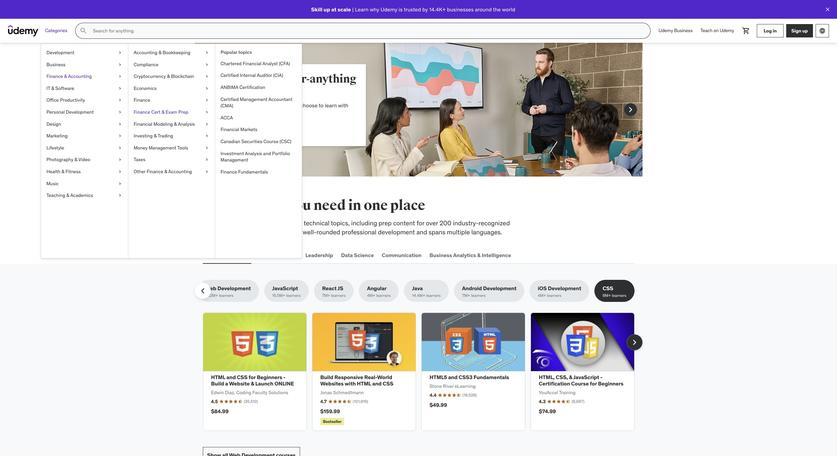 Task type: locate. For each thing, give the bounding box(es) containing it.
2 certified from the top
[[221, 96, 239, 102]]

finance left cert at the left
[[134, 109, 150, 115]]

fundamentals inside carousel element
[[474, 374, 510, 381]]

taxes
[[134, 157, 146, 163]]

0 horizontal spatial html
[[211, 374, 225, 381]]

1 vertical spatial in
[[349, 197, 362, 214]]

1 vertical spatial management
[[149, 145, 176, 151]]

7 learners from the left
[[547, 293, 562, 298]]

development link
[[41, 47, 128, 59]]

finance cert & exam prep element
[[215, 44, 302, 258]]

office productivity link
[[41, 94, 128, 106]]

all
[[203, 197, 222, 214]]

build inside html and css for beginners - build a website & launch online
[[211, 380, 224, 387]]

financial inside financial modeling & analysis link
[[134, 121, 152, 127]]

a left website
[[225, 380, 228, 387]]

money management tools
[[134, 145, 188, 151]]

leading
[[248, 102, 266, 109]]

accounting down business link
[[68, 73, 92, 79]]

8 learners from the left
[[612, 293, 627, 298]]

up for sign
[[803, 28, 809, 34]]

finance for finance & accounting
[[46, 73, 63, 79]]

14.4m+
[[413, 293, 426, 298]]

web development
[[204, 252, 250, 258]]

it up office
[[46, 85, 50, 91]]

& down compliance 'link'
[[167, 73, 170, 79]]

1 horizontal spatial build
[[227, 72, 256, 86]]

& right health
[[62, 169, 64, 175]]

xsmall image for other finance & accounting
[[204, 169, 210, 175]]

xsmall image inside money management tools link
[[204, 145, 210, 151]]

0 horizontal spatial up
[[324, 6, 330, 13]]

css3
[[459, 374, 473, 381]]

up left at
[[324, 6, 330, 13]]

certification
[[240, 84, 265, 90], [539, 380, 571, 387]]

certified inside certified management accountant (cma)
[[221, 96, 239, 102]]

7m+ inside android development 7m+ learners
[[463, 293, 471, 298]]

financial up the canadian
[[221, 127, 239, 133]]

1 vertical spatial to
[[297, 219, 303, 227]]

css up the 9m+
[[603, 285, 614, 292]]

& up software
[[64, 73, 67, 79]]

why right the see
[[237, 102, 247, 109]]

financial inside chartered financial analyst (cfa) link
[[243, 60, 262, 66]]

it & software link
[[41, 83, 128, 94]]

the left world
[[493, 6, 501, 13]]

0 vertical spatial it
[[46, 85, 50, 91]]

- inside html, css, & javascript - certification course for beginners
[[601, 374, 603, 381]]

xsmall image for marketing
[[117, 133, 123, 139]]

xsmall image for investing & trading
[[204, 133, 210, 139]]

rounded
[[317, 228, 341, 236]]

certified up anbima on the top of the page
[[221, 72, 239, 78]]

xsmall image inside development link
[[117, 50, 123, 56]]

2 horizontal spatial css
[[603, 285, 614, 292]]

xsmall image inside the finance & accounting "link"
[[117, 73, 123, 80]]

canadian
[[221, 138, 240, 144]]

finance cert & exam prep link
[[128, 106, 215, 118]]

development inside 'ios development 4m+ learners'
[[548, 285, 582, 292]]

0 horizontal spatial build
[[211, 380, 224, 387]]

next image
[[626, 104, 636, 115], [630, 337, 640, 348]]

1 - from the left
[[284, 374, 286, 381]]

1 vertical spatial why
[[237, 102, 247, 109]]

business inside 'business analytics & intelligence' button
[[430, 252, 453, 258]]

2 learners from the left
[[286, 293, 301, 298]]

1 horizontal spatial 7m+
[[463, 293, 471, 298]]

analytics
[[454, 252, 476, 258]]

analysis down prep
[[178, 121, 195, 127]]

xsmall image inside financial modeling & analysis link
[[204, 121, 210, 127]]

javascript inside javascript 15.5m+ learners
[[272, 285, 298, 292]]

2 - from the left
[[601, 374, 603, 381]]

0 horizontal spatial to
[[297, 219, 303, 227]]

finance down economics
[[134, 97, 150, 103]]

xsmall image inside cryptocurrency & blockchain link
[[204, 73, 210, 80]]

build ready-for-anything teams see why leading organizations choose to learn with udemy business.
[[227, 72, 357, 116]]

finance inside finance fundamentals link
[[221, 169, 237, 175]]

0 horizontal spatial analysis
[[178, 121, 195, 127]]

javascript up 15.5m+
[[272, 285, 298, 292]]

analysis down securities
[[245, 150, 262, 156]]

business down spans
[[430, 252, 453, 258]]

xsmall image for personal development
[[117, 109, 123, 116]]

0 vertical spatial to
[[319, 102, 324, 109]]

development inside button
[[217, 252, 250, 258]]

around
[[475, 6, 492, 13]]

certification inside html, css, & javascript - certification course for beginners
[[539, 380, 571, 387]]

7m+ down android
[[463, 293, 471, 298]]

at
[[332, 6, 337, 13]]

xsmall image inside accounting & bookkeeping link
[[204, 50, 210, 56]]

finance up the it & software on the top left of the page
[[46, 73, 63, 79]]

0 vertical spatial up
[[324, 6, 330, 13]]

xsmall image inside investing & trading link
[[204, 133, 210, 139]]

1 learners from the left
[[219, 293, 234, 298]]

acca
[[221, 115, 233, 121]]

0 vertical spatial course
[[264, 138, 279, 144]]

finance inside finance cert & exam prep link
[[134, 109, 150, 115]]

javascript right css,
[[574, 374, 600, 381]]

management down "investment"
[[221, 157, 248, 163]]

css left launch
[[237, 374, 248, 381]]

0 vertical spatial why
[[370, 6, 380, 13]]

xsmall image inside the 'teaching & academics' link
[[117, 192, 123, 199]]

xsmall image inside health & fitness 'link'
[[117, 169, 123, 175]]

why
[[370, 6, 380, 13], [237, 102, 247, 109]]

development inside android development 7m+ learners
[[484, 285, 517, 292]]

1 vertical spatial a
[[225, 380, 228, 387]]

the up critical
[[225, 197, 246, 214]]

1 horizontal spatial certification
[[539, 380, 571, 387]]

carousel element
[[195, 43, 643, 177], [203, 313, 643, 431]]

to up supports
[[297, 219, 303, 227]]

sign up
[[792, 28, 809, 34]]

javascript inside html, css, & javascript - certification course for beginners
[[574, 374, 600, 381]]

2 horizontal spatial business
[[675, 27, 693, 34]]

business up finance & accounting
[[46, 61, 65, 67]]

0 horizontal spatial certification
[[240, 84, 265, 90]]

web up 12.2m+
[[205, 285, 217, 292]]

1 horizontal spatial fundamentals
[[474, 374, 510, 381]]

teach
[[701, 27, 713, 34]]

1 horizontal spatial it
[[258, 252, 263, 258]]

html
[[211, 374, 225, 381], [357, 380, 371, 387]]

1 horizontal spatial in
[[773, 28, 778, 34]]

with right learn
[[338, 102, 349, 109]]

finance right other
[[147, 169, 163, 175]]

(cma)
[[221, 103, 233, 109]]

&
[[159, 50, 162, 56], [64, 73, 67, 79], [167, 73, 170, 79], [51, 85, 54, 91], [162, 109, 165, 115], [174, 121, 177, 127], [154, 133, 157, 139], [75, 157, 77, 163], [62, 169, 64, 175], [164, 169, 167, 175], [66, 192, 69, 198], [478, 252, 481, 258], [570, 374, 573, 381], [251, 380, 254, 387]]

it inside button
[[258, 252, 263, 258]]

development down office productivity link
[[66, 109, 94, 115]]

0 horizontal spatial why
[[237, 102, 247, 109]]

web inside web development 12.2m+ learners
[[205, 285, 217, 292]]

finance inside other finance & accounting link
[[147, 169, 163, 175]]

1 vertical spatial fundamentals
[[474, 374, 510, 381]]

1 vertical spatial next image
[[630, 337, 640, 348]]

0 horizontal spatial accounting
[[68, 73, 92, 79]]

(cia)
[[273, 72, 283, 78]]

and inside covering critical workplace skills to technical topics, including prep content for over 200 industry-recognized certifications, our catalog supports well-rounded professional development and spans multiple languages.
[[417, 228, 428, 236]]

course down 'demo' on the left
[[264, 138, 279, 144]]

1 horizontal spatial -
[[601, 374, 603, 381]]

7m+ down react
[[322, 293, 330, 298]]

teaching
[[46, 192, 65, 198]]

to left learn
[[319, 102, 324, 109]]

professional
[[342, 228, 377, 236]]

& inside html, css, & javascript - certification course for beginners
[[570, 374, 573, 381]]

in up the including in the top left of the page
[[349, 197, 362, 214]]

data science button
[[340, 247, 375, 263]]

certifications
[[264, 252, 298, 258]]

economics
[[134, 85, 157, 91]]

Search for anything text field
[[92, 25, 643, 36]]

1 vertical spatial javascript
[[574, 374, 600, 381]]

react
[[322, 285, 337, 292]]

to inside build ready-for-anything teams see why leading organizations choose to learn with udemy business.
[[319, 102, 324, 109]]

1 horizontal spatial business
[[430, 252, 453, 258]]

and
[[263, 150, 271, 156], [417, 228, 428, 236], [227, 374, 236, 381], [449, 374, 458, 381], [373, 380, 382, 387]]

css right real-
[[383, 380, 394, 387]]

accounting inside "link"
[[68, 73, 92, 79]]

businesses
[[447, 6, 474, 13]]

carousel element containing build ready-for-anything teams
[[195, 43, 643, 177]]

build responsive real-world websites with html and css link
[[321, 374, 394, 387]]

a
[[253, 126, 256, 133], [225, 380, 228, 387]]

why inside build ready-for-anything teams see why leading organizations choose to learn with udemy business.
[[237, 102, 247, 109]]

finance inside "link"
[[46, 73, 63, 79]]

business for business analytics & intelligence
[[430, 252, 453, 258]]

xsmall image for accounting & bookkeeping
[[204, 50, 210, 56]]

css inside build responsive real-world websites with html and css
[[383, 380, 394, 387]]

for right css,
[[590, 380, 597, 387]]

& left launch
[[251, 380, 254, 387]]

0 horizontal spatial financial
[[134, 121, 152, 127]]

in right log
[[773, 28, 778, 34]]

xsmall image inside compliance 'link'
[[204, 61, 210, 68]]

office
[[46, 97, 59, 103]]

communication
[[382, 252, 422, 258]]

science
[[354, 252, 374, 258]]

3 learners from the left
[[331, 293, 346, 298]]

management down trading
[[149, 145, 176, 151]]

1 horizontal spatial for
[[417, 219, 425, 227]]

& right teaching
[[66, 192, 69, 198]]

previous image
[[198, 286, 208, 296]]

2 4m+ from the left
[[538, 293, 547, 298]]

build responsive real-world websites with html and css
[[321, 374, 394, 387]]

0 horizontal spatial business
[[46, 61, 65, 67]]

0 horizontal spatial 4m+
[[367, 293, 376, 298]]

4m+ down angular
[[367, 293, 376, 298]]

build inside build ready-for-anything teams see why leading organizations choose to learn with udemy business.
[[227, 72, 256, 86]]

2 horizontal spatial build
[[321, 374, 334, 381]]

xsmall image for teaching & academics
[[117, 192, 123, 199]]

udemy
[[381, 6, 398, 13], [659, 27, 674, 34], [720, 27, 735, 34], [227, 110, 244, 116]]

business inside business link
[[46, 61, 65, 67]]

accounting down taxes link
[[168, 169, 192, 175]]

learners inside web development 12.2m+ learners
[[219, 293, 234, 298]]

html left website
[[211, 374, 225, 381]]

1 vertical spatial up
[[803, 28, 809, 34]]

1 horizontal spatial javascript
[[574, 374, 600, 381]]

management inside certified management accountant (cma)
[[240, 96, 268, 102]]

close image
[[825, 6, 832, 13]]

beginners
[[257, 374, 282, 381], [599, 380, 624, 387]]

shopping cart with 0 items image
[[743, 27, 751, 35]]

xsmall image for compliance
[[204, 61, 210, 68]]

scale
[[338, 6, 351, 13]]

build inside build responsive real-world websites with html and css
[[321, 374, 334, 381]]

auditor
[[257, 72, 272, 78]]

financial up certified internal auditor (cia)
[[243, 60, 262, 66]]

skills up workplace
[[249, 197, 285, 214]]

management
[[240, 96, 268, 102], [149, 145, 176, 151], [221, 157, 248, 163]]

xsmall image
[[117, 50, 123, 56], [204, 50, 210, 56], [204, 61, 210, 68], [204, 73, 210, 80], [117, 85, 123, 92], [204, 97, 210, 104], [117, 109, 123, 116], [204, 109, 210, 116], [117, 133, 123, 139], [204, 145, 210, 151], [204, 157, 210, 163], [117, 169, 123, 175], [204, 169, 210, 175], [117, 192, 123, 199]]

health & fitness link
[[41, 166, 128, 178]]

finance down "investment"
[[221, 169, 237, 175]]

course inside canadian securities course (csc) 'link'
[[264, 138, 279, 144]]

& down taxes link
[[164, 169, 167, 175]]

0 vertical spatial certified
[[221, 72, 239, 78]]

xsmall image inside personal development link
[[117, 109, 123, 116]]

web for web development 12.2m+ learners
[[205, 285, 217, 292]]

5 learners from the left
[[427, 293, 441, 298]]

6 learners from the left
[[472, 293, 486, 298]]

it for it & software
[[46, 85, 50, 91]]

xsmall image inside office productivity link
[[117, 97, 123, 104]]

0 horizontal spatial for
[[249, 374, 256, 381]]

1 vertical spatial accounting
[[68, 73, 92, 79]]

1 horizontal spatial html
[[357, 380, 371, 387]]

1 horizontal spatial up
[[803, 28, 809, 34]]

1 vertical spatial the
[[225, 197, 246, 214]]

9m+
[[603, 293, 612, 298]]

learners inside javascript 15.5m+ learners
[[286, 293, 301, 298]]

financial inside financial markets link
[[221, 127, 239, 133]]

xsmall image inside the design link
[[117, 121, 123, 127]]

why right learn
[[370, 6, 380, 13]]

(csc)
[[280, 138, 292, 144]]

0 horizontal spatial 7m+
[[322, 293, 330, 298]]

a left 'demo' on the left
[[253, 126, 256, 133]]

finance inside finance link
[[134, 97, 150, 103]]

xsmall image inside music link
[[117, 180, 123, 187]]

0 vertical spatial fundamentals
[[238, 169, 268, 175]]

xsmall image for cryptocurrency & blockchain
[[204, 73, 210, 80]]

productivity
[[60, 97, 85, 103]]

0 vertical spatial web
[[204, 252, 216, 258]]

0 vertical spatial certification
[[240, 84, 265, 90]]

management inside 'investment analysis and portfolio management'
[[221, 157, 248, 163]]

world
[[503, 6, 516, 13]]

xsmall image inside finance link
[[204, 97, 210, 104]]

management down anbima certification link
[[240, 96, 268, 102]]

xsmall image inside business link
[[117, 61, 123, 68]]

& right css,
[[570, 374, 573, 381]]

2 horizontal spatial for
[[590, 380, 597, 387]]

1 horizontal spatial why
[[370, 6, 380, 13]]

certified internal auditor (cia) link
[[215, 70, 302, 82]]

0 horizontal spatial css
[[237, 374, 248, 381]]

anything
[[310, 72, 357, 86]]

development right android
[[484, 285, 517, 292]]

business for business
[[46, 61, 65, 67]]

acca link
[[215, 112, 302, 124]]

1 vertical spatial certification
[[539, 380, 571, 387]]

anbima certification link
[[215, 82, 302, 94]]

html inside build responsive real-world websites with html and css
[[357, 380, 371, 387]]

financial up investing
[[134, 121, 152, 127]]

it
[[46, 85, 50, 91], [258, 252, 263, 258]]

development down categories dropdown button
[[46, 50, 74, 56]]

angular
[[367, 285, 387, 292]]

learners inside java 14.4m+ learners
[[427, 293, 441, 298]]

xsmall image inside photography & video link
[[117, 157, 123, 163]]

xsmall image for money management tools
[[204, 145, 210, 151]]

cryptocurrency
[[134, 73, 166, 79]]

xsmall image inside it & software link
[[117, 85, 123, 92]]

learners inside android development 7m+ learners
[[472, 293, 486, 298]]

learners inside angular 4m+ learners
[[377, 293, 391, 298]]

certified management accountant (cma) link
[[215, 94, 302, 112]]

7m+ for react js
[[322, 293, 330, 298]]

udemy image
[[8, 25, 38, 36]]

2 7m+ from the left
[[463, 293, 471, 298]]

xsmall image
[[117, 61, 123, 68], [117, 73, 123, 80], [204, 85, 210, 92], [117, 97, 123, 104], [117, 121, 123, 127], [204, 121, 210, 127], [204, 133, 210, 139], [117, 145, 123, 151], [117, 157, 123, 163], [117, 180, 123, 187]]

xsmall image inside "economics" link
[[204, 85, 210, 92]]

fundamentals right css3 in the bottom right of the page
[[474, 374, 510, 381]]

beginners inside html and css for beginners - build a website & launch online
[[257, 374, 282, 381]]

0 vertical spatial accounting
[[134, 50, 158, 56]]

certified
[[221, 72, 239, 78], [221, 96, 239, 102]]

photography
[[46, 157, 73, 163]]

1 vertical spatial carousel element
[[203, 313, 643, 431]]

xsmall image for economics
[[204, 85, 210, 92]]

1 horizontal spatial 4m+
[[538, 293, 547, 298]]

business left the teach
[[675, 27, 693, 34]]

2 vertical spatial management
[[221, 157, 248, 163]]

fundamentals down 'investment analysis and portfolio management'
[[238, 169, 268, 175]]

0 horizontal spatial course
[[264, 138, 279, 144]]

to inside covering critical workplace skills to technical topics, including prep content for over 200 industry-recognized certifications, our catalog supports well-rounded professional development and spans multiple languages.
[[297, 219, 303, 227]]

& right analytics
[[478, 252, 481, 258]]

is
[[399, 6, 403, 13]]

place
[[391, 197, 426, 214]]

development inside web development 12.2m+ learners
[[218, 285, 251, 292]]

development for web development
[[217, 252, 250, 258]]

4m+ down ios
[[538, 293, 547, 298]]

for left the over
[[417, 219, 425, 227]]

management for tools
[[149, 145, 176, 151]]

xsmall image inside other finance & accounting link
[[204, 169, 210, 175]]

certified for certified internal auditor (cia)
[[221, 72, 239, 78]]

1 horizontal spatial the
[[493, 6, 501, 13]]

0 horizontal spatial fundamentals
[[238, 169, 268, 175]]

other finance & accounting link
[[128, 166, 215, 178]]

1 vertical spatial it
[[258, 252, 263, 258]]

web down certifications, at left
[[204, 252, 216, 258]]

with right websites
[[345, 380, 356, 387]]

xsmall image for development
[[117, 50, 123, 56]]

xsmall image for taxes
[[204, 157, 210, 163]]

1 horizontal spatial financial
[[221, 127, 239, 133]]

trusted
[[404, 6, 421, 13]]

0 vertical spatial management
[[240, 96, 268, 102]]

the
[[493, 6, 501, 13], [225, 197, 246, 214]]

xsmall image for finance
[[204, 97, 210, 104]]

music link
[[41, 178, 128, 190]]

previous image
[[202, 104, 212, 115]]

xsmall image inside taxes link
[[204, 157, 210, 163]]

1 vertical spatial business
[[46, 61, 65, 67]]

lifestyle
[[46, 145, 64, 151]]

xsmall image for business
[[117, 61, 123, 68]]

and inside html and css for beginners - build a website & launch online
[[227, 374, 236, 381]]

xsmall image inside marketing link
[[117, 133, 123, 139]]

development for android development 7m+ learners
[[484, 285, 517, 292]]

skills up supports
[[281, 219, 295, 227]]

financial markets link
[[215, 124, 302, 136]]

0 horizontal spatial it
[[46, 85, 50, 91]]

financial modeling & analysis
[[134, 121, 195, 127]]

xsmall image inside finance cert & exam prep link
[[204, 109, 210, 116]]

1 horizontal spatial a
[[253, 126, 256, 133]]

1 7m+ from the left
[[322, 293, 330, 298]]

development up 12.2m+
[[218, 285, 251, 292]]

learners inside 'ios development 4m+ learners'
[[547, 293, 562, 298]]

certified up (cma)
[[221, 96, 239, 102]]

0 vertical spatial business
[[675, 27, 693, 34]]

1 horizontal spatial analysis
[[245, 150, 262, 156]]

& down finance cert & exam prep link on the top left
[[174, 121, 177, 127]]

1 vertical spatial web
[[205, 285, 217, 292]]

1 horizontal spatial course
[[572, 380, 589, 387]]

markets
[[241, 127, 258, 133]]

1 vertical spatial analysis
[[245, 150, 262, 156]]

course right css,
[[572, 380, 589, 387]]

2 vertical spatial accounting
[[168, 169, 192, 175]]

with inside build responsive real-world websites with html and css
[[345, 380, 356, 387]]

music
[[46, 180, 59, 186]]

categories button
[[41, 23, 71, 39]]

xsmall image for office productivity
[[117, 97, 123, 104]]

1 certified from the top
[[221, 72, 239, 78]]

1 4m+ from the left
[[367, 293, 376, 298]]

1 horizontal spatial to
[[319, 102, 324, 109]]

1 vertical spatial course
[[572, 380, 589, 387]]

0 horizontal spatial the
[[225, 197, 246, 214]]

up right sign at the right
[[803, 28, 809, 34]]

1 vertical spatial certified
[[221, 96, 239, 102]]

xsmall image for financial modeling & analysis
[[204, 121, 210, 127]]

it left certifications
[[258, 252, 263, 258]]

0 vertical spatial javascript
[[272, 285, 298, 292]]

accounting up "compliance"
[[134, 50, 158, 56]]

0 vertical spatial carousel element
[[195, 43, 643, 177]]

0 horizontal spatial beginners
[[257, 374, 282, 381]]

xsmall image for music
[[117, 180, 123, 187]]

chartered
[[221, 60, 242, 66]]

1 vertical spatial skills
[[281, 219, 295, 227]]

2 horizontal spatial financial
[[243, 60, 262, 66]]

1 horizontal spatial css
[[383, 380, 394, 387]]

development for ios development 4m+ learners
[[548, 285, 582, 292]]

1 horizontal spatial beginners
[[599, 380, 624, 387]]

xsmall image inside lifestyle link
[[117, 145, 123, 151]]

web inside web development button
[[204, 252, 216, 258]]

blockchain
[[171, 73, 194, 79]]

learn
[[325, 102, 337, 109]]

development right ios
[[548, 285, 582, 292]]

development down certifications, at left
[[217, 252, 250, 258]]

0 vertical spatial the
[[493, 6, 501, 13]]

for left online
[[249, 374, 256, 381]]

4 learners from the left
[[377, 293, 391, 298]]

2 horizontal spatial accounting
[[168, 169, 192, 175]]

beginners inside html, css, & javascript - certification course for beginners
[[599, 380, 624, 387]]

2 vertical spatial business
[[430, 252, 453, 258]]

0 horizontal spatial a
[[225, 380, 228, 387]]

1 vertical spatial with
[[345, 380, 356, 387]]

0 horizontal spatial javascript
[[272, 285, 298, 292]]

and inside build responsive real-world websites with html and css
[[373, 380, 382, 387]]

udemy inside build ready-for-anything teams see why leading organizations choose to learn with udemy business.
[[227, 110, 244, 116]]

request
[[231, 126, 252, 133]]

0 horizontal spatial -
[[284, 374, 286, 381]]

html left world
[[357, 380, 371, 387]]

0 vertical spatial with
[[338, 102, 349, 109]]

lifestyle link
[[41, 142, 128, 154]]

7m+ inside react js 7m+ learners
[[322, 293, 330, 298]]



Task type: describe. For each thing, give the bounding box(es) containing it.
xsmall image for finance cert & exam prep
[[204, 109, 210, 116]]

teach on udemy
[[701, 27, 735, 34]]

up for skill
[[324, 6, 330, 13]]

submit search image
[[80, 27, 88, 35]]

& inside button
[[478, 252, 481, 258]]

fitness
[[66, 169, 81, 175]]

intelligence
[[482, 252, 512, 258]]

covering critical workplace skills to technical topics, including prep content for over 200 industry-recognized certifications, our catalog supports well-rounded professional development and spans multiple languages.
[[203, 219, 510, 236]]

0 vertical spatial analysis
[[178, 121, 195, 127]]

& up office
[[51, 85, 54, 91]]

& inside "link"
[[64, 73, 67, 79]]

for inside html and css for beginners - build a website & launch online
[[249, 374, 256, 381]]

log in
[[764, 28, 778, 34]]

certified management accountant (cma)
[[221, 96, 293, 109]]

js
[[338, 285, 344, 292]]

learners inside css 9m+ learners
[[612, 293, 627, 298]]

including
[[352, 219, 377, 227]]

html and css for beginners - build a website & launch online
[[211, 374, 294, 387]]

teams
[[227, 85, 259, 99]]

web development 12.2m+ learners
[[205, 285, 251, 298]]

content
[[394, 219, 415, 227]]

tools
[[177, 145, 188, 151]]

supports
[[276, 228, 301, 236]]

for inside html, css, & javascript - certification course for beginners
[[590, 380, 597, 387]]

7m+ for android development
[[463, 293, 471, 298]]

accountant
[[269, 96, 293, 102]]

money
[[134, 145, 148, 151]]

why for |
[[370, 6, 380, 13]]

& inside 'link'
[[62, 169, 64, 175]]

4m+ inside 'ios development 4m+ learners'
[[538, 293, 547, 298]]

business inside udemy business link
[[675, 27, 693, 34]]

economics link
[[128, 83, 215, 94]]

well-
[[303, 228, 317, 236]]

html, css, & javascript - certification course for beginners link
[[539, 374, 624, 387]]

development
[[378, 228, 415, 236]]

trading
[[158, 133, 173, 139]]

organizations
[[267, 102, 299, 109]]

you
[[287, 197, 311, 214]]

real-
[[365, 374, 378, 381]]

our
[[243, 228, 252, 236]]

& left video
[[75, 157, 77, 163]]

certification inside finance cert & exam prep element
[[240, 84, 265, 90]]

web for web development
[[204, 252, 216, 258]]

it certifications
[[258, 252, 298, 258]]

communication button
[[381, 247, 423, 263]]

certified internal auditor (cia)
[[221, 72, 283, 78]]

xsmall image for photography & video
[[117, 157, 123, 163]]

(cfa)
[[279, 60, 290, 66]]

html5 and css3 fundamentals
[[430, 374, 510, 381]]

- inside html and css for beginners - build a website & launch online
[[284, 374, 286, 381]]

sign
[[792, 28, 802, 34]]

xsmall image for design
[[117, 121, 123, 127]]

for-
[[291, 72, 310, 86]]

web development button
[[203, 247, 251, 263]]

finance & accounting
[[46, 73, 92, 79]]

topic filters element
[[195, 280, 635, 302]]

finance for finance
[[134, 97, 150, 103]]

analysis inside 'investment analysis and portfolio management'
[[245, 150, 262, 156]]

200
[[440, 219, 452, 227]]

udemy business link
[[655, 23, 697, 39]]

covering
[[203, 219, 228, 227]]

canadian securities course (csc)
[[221, 138, 292, 144]]

investing & trading
[[134, 133, 173, 139]]

|
[[353, 6, 354, 13]]

cryptocurrency & blockchain link
[[128, 71, 215, 83]]

0 vertical spatial skills
[[249, 197, 285, 214]]

management for accountant
[[240, 96, 268, 102]]

categories
[[45, 27, 67, 34]]

request a demo
[[231, 126, 271, 133]]

financial for financial markets
[[221, 127, 239, 133]]

languages.
[[472, 228, 503, 236]]

all the skills you need in one place
[[203, 197, 426, 214]]

android development 7m+ learners
[[463, 285, 517, 298]]

demo
[[257, 126, 271, 133]]

choose a language image
[[820, 27, 827, 34]]

it & software
[[46, 85, 74, 91]]

software
[[55, 85, 74, 91]]

design
[[46, 121, 61, 127]]

recognized
[[479, 219, 510, 227]]

personal development link
[[41, 106, 128, 118]]

photography & video link
[[41, 154, 128, 166]]

marketing
[[46, 133, 68, 139]]

css inside css 9m+ learners
[[603, 285, 614, 292]]

course inside html, css, & javascript - certification course for beginners
[[572, 380, 589, 387]]

analyst
[[263, 60, 278, 66]]

fundamentals inside finance cert & exam prep element
[[238, 169, 268, 175]]

html,
[[539, 374, 555, 381]]

data
[[341, 252, 353, 258]]

certified for certified management accountant (cma)
[[221, 96, 239, 102]]

financial modeling & analysis link
[[128, 118, 215, 130]]

build for websites
[[321, 374, 334, 381]]

internal
[[240, 72, 256, 78]]

development for personal development
[[66, 109, 94, 115]]

a inside html and css for beginners - build a website & launch online
[[225, 380, 228, 387]]

ios development 4m+ learners
[[538, 285, 582, 298]]

with inside build ready-for-anything teams see why leading organizations choose to learn with udemy business.
[[338, 102, 349, 109]]

& right cert at the left
[[162, 109, 165, 115]]

teach on udemy link
[[697, 23, 739, 39]]

on
[[714, 27, 719, 34]]

investment analysis and portfolio management
[[221, 150, 290, 163]]

0 vertical spatial in
[[773, 28, 778, 34]]

why for teams
[[237, 102, 247, 109]]

skills inside covering critical workplace skills to technical topics, including prep content for over 200 industry-recognized certifications, our catalog supports well-rounded professional development and spans multiple languages.
[[281, 219, 295, 227]]

css 9m+ learners
[[603, 285, 627, 298]]

css inside html and css for beginners - build a website & launch online
[[237, 374, 248, 381]]

topics
[[239, 49, 252, 55]]

world
[[378, 374, 393, 381]]

html5
[[430, 374, 447, 381]]

taxes link
[[128, 154, 215, 166]]

1 horizontal spatial accounting
[[134, 50, 158, 56]]

0 horizontal spatial in
[[349, 197, 362, 214]]

for inside covering critical workplace skills to technical topics, including prep content for over 200 industry-recognized certifications, our catalog supports well-rounded professional development and spans multiple languages.
[[417, 219, 425, 227]]

critical
[[230, 219, 249, 227]]

4m+ inside angular 4m+ learners
[[367, 293, 376, 298]]

need
[[314, 197, 346, 214]]

see
[[227, 102, 236, 109]]

online
[[275, 380, 294, 387]]

and inside 'investment analysis and portfolio management'
[[263, 150, 271, 156]]

investing & trading link
[[128, 130, 215, 142]]

build for teams
[[227, 72, 256, 86]]

& left bookkeeping
[[159, 50, 162, 56]]

industry-
[[453, 219, 479, 227]]

& inside html and css for beginners - build a website & launch online
[[251, 380, 254, 387]]

xsmall image for it & software
[[117, 85, 123, 92]]

learners inside react js 7m+ learners
[[331, 293, 346, 298]]

leadership button
[[304, 247, 335, 263]]

0 vertical spatial a
[[253, 126, 256, 133]]

it for it certifications
[[258, 252, 263, 258]]

carousel element containing html and css for beginners - build a website & launch online
[[203, 313, 643, 431]]

business.
[[245, 110, 268, 116]]

12.2m+
[[205, 293, 218, 298]]

development for web development 12.2m+ learners
[[218, 285, 251, 292]]

financial for financial modeling & analysis
[[134, 121, 152, 127]]

websites
[[321, 380, 344, 387]]

css,
[[556, 374, 568, 381]]

office productivity
[[46, 97, 85, 103]]

investment
[[221, 150, 244, 156]]

xsmall image for finance & accounting
[[117, 73, 123, 80]]

finance for finance cert & exam prep
[[134, 109, 150, 115]]

choose
[[301, 102, 318, 109]]

xsmall image for lifestyle
[[117, 145, 123, 151]]

& left trading
[[154, 133, 157, 139]]

xsmall image for health & fitness
[[117, 169, 123, 175]]

0 vertical spatial next image
[[626, 104, 636, 115]]

html inside html and css for beginners - build a website & launch online
[[211, 374, 225, 381]]

certifications,
[[203, 228, 241, 236]]

over
[[426, 219, 438, 227]]

finance for finance fundamentals
[[221, 169, 237, 175]]



Task type: vqa. For each thing, say whether or not it's contained in the screenshot.
MORE.
no



